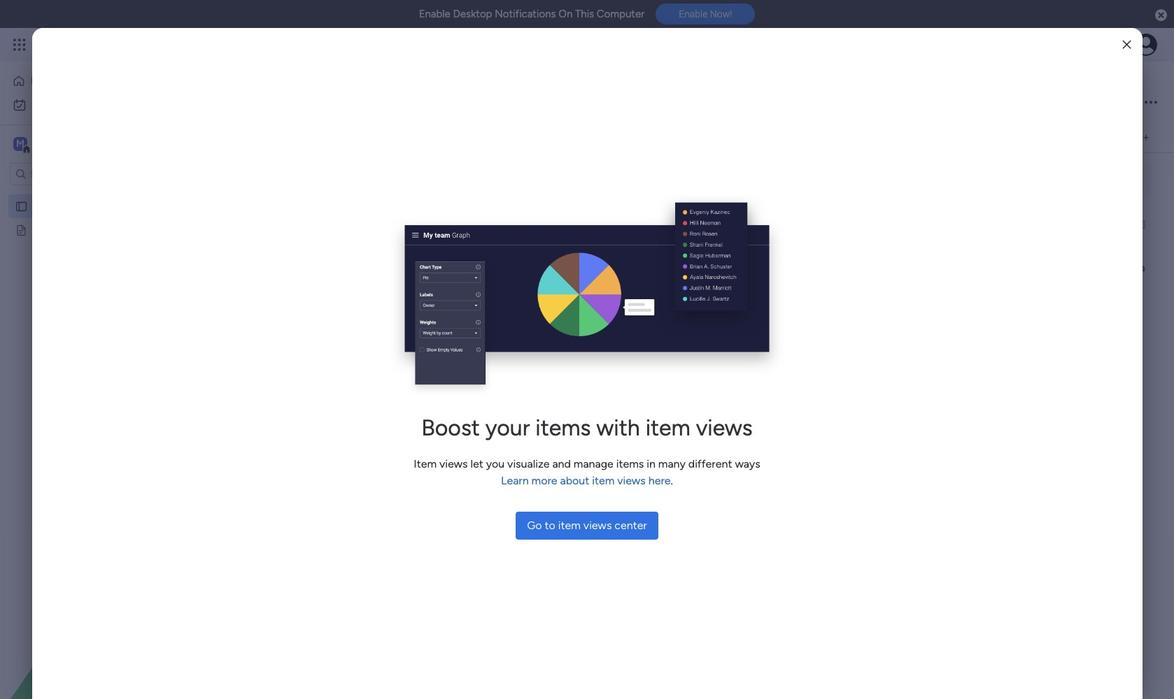 Task type: describe. For each thing, give the bounding box(es) containing it.
2 / from the left
[[635, 211, 639, 224]]

1 horizontal spatial data
[[810, 262, 830, 273]]

v2 overdue deadline image
[[479, 278, 490, 291]]

public board image
[[15, 223, 28, 237]]

more
[[532, 475, 558, 488]]

board
[[69, 200, 94, 212]]

list box containing my first board
[[0, 191, 178, 431]]

lottie animation element
[[0, 559, 178, 700]]

date for item
[[450, 346, 469, 357]]

this
[[575, 8, 594, 20]]

on
[[559, 8, 573, 20]]

center
[[615, 519, 647, 533]]

desktop
[[453, 8, 492, 20]]

my work link
[[8, 94, 170, 116]]

0 vertical spatial v2 calendar view small outline image
[[611, 279, 620, 289]]

enable now! button
[[656, 4, 756, 25]]

enable desktop notifications on this computer
[[419, 8, 645, 20]]

manage
[[574, 458, 614, 471]]

home option
[[8, 70, 170, 92]]

enable now!
[[679, 9, 732, 20]]

home
[[31, 75, 58, 87]]

boost
[[422, 415, 480, 442]]

select product image
[[13, 38, 27, 52]]

let
[[471, 458, 484, 471]]

views inside button
[[584, 519, 612, 533]]

views up different
[[696, 415, 753, 442]]

1 horizontal spatial collect data
[[778, 262, 830, 273]]

workspace selection element
[[13, 136, 117, 154]]

working on it / 2
[[409, 211, 493, 224]]

views left here
[[618, 475, 646, 488]]

my work
[[32, 99, 69, 111]]

item views let you visualize and manage items in many different ways learn more about item views here .
[[414, 458, 761, 488]]

work
[[48, 99, 69, 111]]

30
[[526, 346, 537, 357]]

2 horizontal spatial collect
[[1097, 262, 1125, 273]]

2 horizontal spatial data
[[1127, 262, 1145, 273]]

due date for up
[[432, 279, 469, 289]]

in
[[647, 458, 656, 471]]

1 horizontal spatial collect
[[778, 262, 808, 273]]

on
[[454, 211, 467, 224]]

1 / from the left
[[480, 211, 484, 224]]

item inside item views let you visualize and manage items in many different ways learn more about item views here .
[[592, 475, 615, 488]]

2 horizontal spatial collect data
[[1097, 262, 1145, 273]]

now!
[[710, 9, 732, 20]]

0 horizontal spatial collect data
[[614, 248, 663, 259]]

my for my work
[[32, 99, 46, 111]]

new item
[[421, 315, 461, 326]]

visualize
[[508, 458, 550, 471]]

0 horizontal spatial data
[[645, 248, 663, 259]]

meeting notes
[[33, 224, 98, 236]]

date for up
[[450, 279, 469, 289]]

and
[[553, 458, 571, 471]]

you
[[486, 458, 505, 471]]

m
[[16, 138, 24, 150]]



Task type: vqa. For each thing, say whether or not it's contained in the screenshot.
Date Column 'Column'
no



Task type: locate. For each thing, give the bounding box(es) containing it.
collect data down filter board by person icon
[[778, 262, 830, 273]]

item
[[646, 415, 691, 442], [592, 475, 615, 488], [558, 519, 581, 533]]

enable left desktop
[[419, 8, 451, 20]]

list box containing set up weekly meeting
[[412, 235, 577, 369]]

v2 calendar view small outline image
[[611, 279, 620, 289], [418, 346, 427, 357]]

list box
[[0, 191, 178, 431], [412, 235, 577, 369]]

computer
[[597, 8, 645, 20]]

kendall parks image
[[1135, 34, 1158, 56]]

1 horizontal spatial item
[[592, 475, 615, 488]]

mar
[[509, 346, 524, 357]]

views left let
[[440, 458, 468, 471]]

enable left now!
[[679, 9, 708, 20]]

1 vertical spatial v2 calendar view small outline image
[[418, 346, 427, 357]]

lottie animation image
[[0, 559, 178, 700]]

many
[[659, 458, 686, 471]]

due down stuck / 1
[[625, 279, 641, 289]]

0 horizontal spatial item
[[414, 458, 437, 471]]

1
[[642, 211, 646, 224], [549, 252, 552, 260]]

/ right stuck
[[635, 211, 639, 224]]

go to item views center
[[527, 519, 647, 533]]

collect data down stuck / 1
[[614, 248, 663, 259]]

new
[[421, 315, 440, 326]]

filter log button
[[702, 215, 763, 237]]

learn more about item views here link
[[501, 475, 671, 488]]

0 horizontal spatial /
[[480, 211, 484, 224]]

item down 'manage'
[[592, 475, 615, 488]]

0 vertical spatial item
[[442, 315, 461, 326]]

go
[[527, 519, 542, 533]]

0 horizontal spatial 1
[[549, 252, 552, 260]]

enable
[[419, 8, 451, 20], [679, 9, 708, 20]]

my for my first board
[[33, 200, 46, 212]]

2
[[487, 211, 493, 224]]

export to excel image
[[1129, 220, 1151, 231]]

1 horizontal spatial enable
[[679, 9, 708, 20]]

main
[[32, 137, 57, 150]]

2 vertical spatial item
[[558, 519, 581, 533]]

items
[[536, 415, 591, 442], [617, 458, 644, 471]]

option
[[0, 194, 178, 196]]

collect inside row group
[[614, 248, 643, 259]]

different
[[689, 458, 733, 471]]

/
[[480, 211, 484, 224], [635, 211, 639, 224]]

due for item
[[432, 346, 448, 357]]

1 horizontal spatial list box
[[412, 235, 577, 369]]

.
[[671, 475, 673, 488]]

0 vertical spatial item
[[646, 415, 691, 442]]

1 horizontal spatial item
[[442, 315, 461, 326]]

item inside button
[[558, 519, 581, 533]]

due right v2 calendar view small outline image
[[432, 279, 448, 289]]

first
[[49, 200, 66, 212]]

notifications
[[495, 8, 556, 20]]

0 horizontal spatial items
[[536, 415, 591, 442]]

items up and
[[536, 415, 591, 442]]

item inside item views let you visualize and manage items in many different ways learn more about item views here .
[[414, 458, 437, 471]]

/ left 2
[[480, 211, 484, 224]]

1 horizontal spatial 1
[[642, 211, 646, 224]]

v2 calendar view small outline image
[[418, 279, 427, 289]]

item down boost
[[414, 458, 437, 471]]

filter
[[708, 219, 730, 231]]

my left the work
[[32, 99, 46, 111]]

collect data down export to excel image
[[1097, 262, 1145, 273]]

stuck
[[603, 211, 632, 224]]

my
[[32, 99, 46, 111], [33, 200, 46, 212]]

dapulse x slim image
[[1123, 40, 1132, 50]]

due date down new item
[[432, 346, 469, 357]]

my work option
[[8, 94, 170, 116]]

1 horizontal spatial /
[[635, 211, 639, 224]]

go to item views center button
[[516, 512, 659, 540]]

1 horizontal spatial items
[[617, 458, 644, 471]]

1 vertical spatial my
[[33, 200, 46, 212]]

1 vertical spatial item
[[592, 475, 615, 488]]

workspace image
[[13, 136, 27, 152]]

up
[[437, 248, 447, 259]]

item up many
[[646, 415, 691, 442]]

item
[[442, 315, 461, 326], [414, 458, 437, 471]]

enable for enable desktop notifications on this computer
[[419, 8, 451, 20]]

1 inside list box
[[549, 252, 552, 260]]

item right new
[[442, 315, 461, 326]]

Search in workspace field
[[29, 166, 117, 182]]

enable for enable now!
[[679, 9, 708, 20]]

my first board
[[33, 200, 94, 212]]

36m
[[724, 262, 744, 273]]

due date for item
[[432, 346, 469, 357]]

0 horizontal spatial item
[[558, 519, 581, 533]]

1 vertical spatial 1
[[549, 252, 552, 260]]

angle down image
[[751, 221, 758, 231]]

due date right v2 calendar view small outline image
[[432, 279, 469, 289]]

v2 calendar view small outline image down stuck
[[611, 279, 620, 289]]

my left first on the left top
[[33, 200, 46, 212]]

row group containing working on it
[[208, 204, 981, 681]]

set up weekly meeting
[[421, 248, 514, 259]]

0 horizontal spatial v2 calendar view small outline image
[[418, 346, 427, 357]]

to
[[545, 519, 556, 533]]

0 vertical spatial items
[[536, 415, 591, 442]]

due for up
[[432, 279, 448, 289]]

about
[[560, 475, 590, 488]]

dapulse close image
[[1156, 8, 1168, 22]]

items inside item views let you visualize and manage items in many different ways learn more about item views here .
[[617, 458, 644, 471]]

meeting
[[480, 248, 514, 259]]

date
[[450, 279, 469, 289], [644, 279, 662, 289], [450, 346, 469, 357]]

0 horizontal spatial enable
[[419, 8, 451, 20]]

ways
[[735, 458, 761, 471]]

views
[[696, 415, 753, 442], [440, 458, 468, 471], [618, 475, 646, 488], [584, 519, 612, 533]]

log
[[732, 219, 746, 231]]

due date down stuck / 1
[[625, 279, 662, 289]]

collect
[[614, 248, 643, 259], [778, 262, 808, 273], [1097, 262, 1125, 273]]

views left center
[[584, 519, 612, 533]]

your
[[486, 415, 530, 442]]

it
[[470, 211, 477, 224]]

with
[[597, 415, 640, 442]]

items left in
[[617, 458, 644, 471]]

1 horizontal spatial v2 calendar view small outline image
[[611, 279, 620, 289]]

collect data
[[614, 248, 663, 259], [778, 262, 830, 273], [1097, 262, 1145, 273]]

my inside list box
[[33, 200, 46, 212]]

1 right meeting
[[549, 252, 552, 260]]

stuck / 1
[[603, 211, 646, 224]]

0 horizontal spatial list box
[[0, 191, 178, 431]]

boost your items with item views
[[422, 415, 753, 442]]

add view image
[[1144, 133, 1149, 143]]

2 horizontal spatial item
[[646, 415, 691, 442]]

1 vertical spatial item
[[414, 458, 437, 471]]

enable inside button
[[679, 9, 708, 20]]

due date
[[432, 279, 469, 289], [625, 279, 662, 289], [432, 346, 469, 357]]

my inside "option"
[[32, 99, 46, 111]]

due
[[432, 279, 448, 289], [625, 279, 641, 289], [432, 346, 448, 357]]

v2 calendar view small outline image down new
[[418, 346, 427, 357]]

meeting
[[33, 224, 69, 236]]

0 horizontal spatial collect
[[614, 248, 643, 259]]

0 vertical spatial 1
[[642, 211, 646, 224]]

notes
[[71, 224, 98, 236]]

item right to
[[558, 519, 581, 533]]

learn
[[501, 475, 529, 488]]

row group
[[208, 204, 981, 681]]

1 right stuck
[[642, 211, 646, 224]]

home link
[[8, 70, 170, 92]]

mar 30
[[509, 346, 537, 357]]

1 vertical spatial items
[[617, 458, 644, 471]]

here
[[649, 475, 671, 488]]

0 vertical spatial my
[[32, 99, 46, 111]]

weekly
[[450, 248, 478, 259]]

filter log
[[708, 219, 746, 231]]

due down new item
[[432, 346, 448, 357]]

main workspace
[[32, 137, 115, 150]]

workspace
[[59, 137, 115, 150]]

working
[[409, 211, 451, 224]]

set
[[421, 248, 435, 259]]

filter board by person image
[[766, 219, 788, 233]]

data
[[645, 248, 663, 259], [810, 262, 830, 273], [1127, 262, 1145, 273]]

public board image
[[15, 199, 28, 213]]



